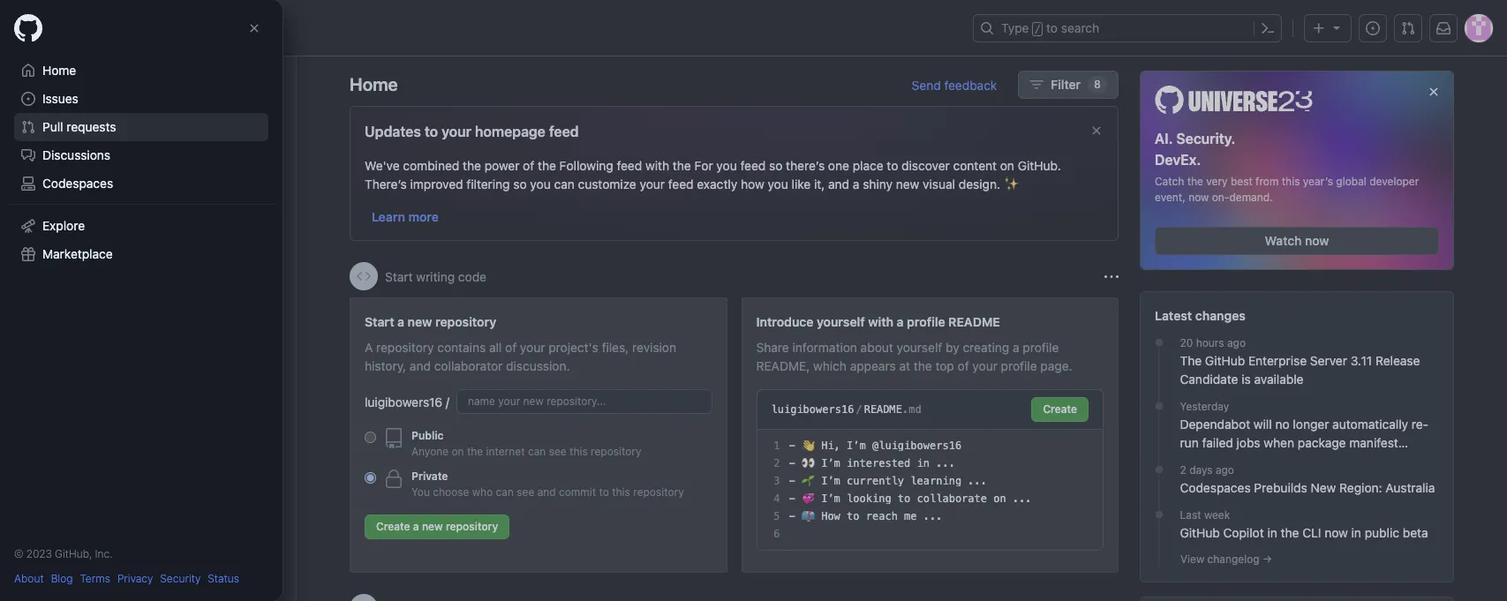 Task type: describe. For each thing, give the bounding box(es) containing it.
how
[[822, 511, 841, 523]]

send feedback
[[912, 77, 998, 92]]

0 vertical spatial so
[[769, 158, 783, 173]]

privacy link
[[117, 572, 153, 587]]

5 - from the top
[[789, 511, 796, 523]]

0 vertical spatial profile
[[907, 314, 946, 329]]

start
[[75, 123, 101, 138]]

your up combined
[[442, 124, 472, 140]]

beta
[[1403, 525, 1429, 540]]

about link
[[14, 572, 44, 587]]

codespaces inside 'dialog'
[[42, 176, 113, 191]]

recent
[[21, 244, 63, 259]]

✨
[[1004, 177, 1020, 192]]

the inside last week github copilot in the cli now in public beta
[[1281, 525, 1300, 540]]

to down idea
[[82, 160, 94, 175]]

new inside create your first project ready to start building? create a repository for a new idea or bring over an existing repository to keep contributing to it.
[[50, 141, 74, 156]]

0 vertical spatial readme
[[949, 314, 1001, 329]]

2023
[[26, 548, 52, 561]]

now inside watch now link
[[1306, 233, 1330, 248]]

... up collaborate
[[968, 475, 988, 488]]

dot fill image
[[1152, 508, 1166, 522]]

dot fill image for codespaces prebuilds new region: australia
[[1152, 463, 1166, 477]]

a repository contains all of your project's files, revision history, and collaborator discussion.
[[365, 340, 677, 374]]

create for create a new repository
[[376, 520, 410, 534]]

introduce
[[757, 314, 814, 329]]

0 vertical spatial changes
[[1196, 308, 1246, 323]]

failed
[[1203, 435, 1234, 450]]

can inside public anyone on the internet can see this repository
[[528, 445, 546, 458]]

visual
[[923, 177, 956, 192]]

your inside we've combined the power of the following feed with the for you feed so there's one place to discover content on github. there's improved filtering so you can customize your feed exactly how you like it, and a shiny new visual design. ✨
[[640, 177, 665, 192]]

a up share information about yourself by creating a profile readme, which appears at the top of your profile page.
[[897, 314, 904, 329]]

on inside public anyone on the internet can see this repository
[[452, 445, 464, 458]]

3 - from the top
[[789, 475, 796, 488]]

now inside last week github copilot in the cli now in public beta
[[1325, 525, 1349, 540]]

public
[[1365, 525, 1400, 540]]

to up me
[[898, 493, 911, 505]]

open global navigation menu image
[[21, 21, 35, 35]]

blog link
[[51, 572, 73, 587]]

2 inside 1 - 👋 hi, i'm @luigibowers16 2 - 👀 i'm interested in ... 3 - 🌱 i'm currently learning ... 4 - 💞️ i'm looking to collaborate on ... 5 - 📫 how to reach me ... 6
[[774, 458, 780, 470]]

i'm right 🌱
[[822, 475, 841, 488]]

1 vertical spatial profile
[[1023, 340, 1059, 355]]

issues link
[[14, 85, 269, 113]]

public
[[412, 429, 444, 443]]

import
[[164, 194, 201, 209]]

notifications image
[[1437, 21, 1451, 35]]

very
[[1207, 175, 1228, 188]]

best
[[1231, 175, 1253, 188]]

1 horizontal spatial home
[[350, 74, 398, 95]]

shiny
[[863, 177, 893, 192]]

dialog containing home
[[0, 0, 283, 602]]

view changelog →
[[1181, 553, 1273, 566]]

feed left exactly
[[669, 177, 694, 192]]

1 horizontal spatial in
[[1268, 525, 1278, 540]]

issues
[[42, 91, 78, 106]]

/ for type / to search
[[1035, 23, 1041, 35]]

... up learning
[[937, 458, 956, 470]]

... right me
[[924, 511, 943, 523]]

1 - from the top
[[789, 440, 796, 452]]

bring
[[120, 141, 149, 156]]

information
[[793, 340, 858, 355]]

watch now
[[1265, 233, 1330, 248]]

new
[[1311, 480, 1337, 495]]

import repository link
[[164, 194, 262, 209]]

create for create repository
[[36, 192, 75, 207]]

git pull request image
[[1402, 21, 1416, 35]]

first
[[94, 101, 118, 116]]

homepage
[[475, 124, 546, 140]]

20
[[1181, 336, 1194, 349]]

there's
[[365, 177, 407, 192]]

repository up existing
[[211, 123, 269, 138]]

page.
[[1041, 359, 1073, 374]]

and inside we've combined the power of the following feed with the for you feed so there's one place to discover content on github. there's improved filtering so you can customize your feed exactly how you like it, and a shiny new visual design. ✨
[[829, 177, 850, 192]]

2 days ago codespaces prebuilds new region: australia
[[1181, 463, 1436, 495]]

yourself inside share information about yourself by creating a profile readme, which appears at the top of your profile page.
[[897, 340, 943, 355]]

year's
[[1304, 175, 1334, 188]]

github inside 20 hours ago the github enterprise server 3.11 release candidate is available
[[1206, 353, 1246, 368]]

days
[[1190, 463, 1213, 477]]

0 horizontal spatial you
[[530, 177, 551, 192]]

top
[[936, 359, 955, 374]]

luigibowers16 for luigibowers16 / readme .md
[[772, 404, 855, 416]]

discussions
[[42, 148, 110, 163]]

repo image
[[383, 428, 405, 450]]

💞️
[[802, 493, 815, 505]]

5
[[774, 511, 780, 523]]

repository down keep
[[78, 192, 138, 207]]

none radio inside "create a new repository" element
[[365, 473, 376, 484]]

combined
[[403, 158, 460, 173]]

new inside button
[[422, 520, 443, 534]]

idea
[[77, 141, 101, 156]]

→
[[1263, 553, 1273, 566]]

to left search
[[1047, 20, 1058, 35]]

send feedback link
[[912, 76, 998, 94]]

ai. security. devex. catch the very best from this year's global developer event, now on-demand.
[[1155, 130, 1420, 204]]

luigibowers16 for luigibowers16 /
[[365, 394, 443, 409]]

to inside private you choose who can see and commit to this repository
[[599, 486, 609, 499]]

me
[[905, 511, 917, 523]]

collaborator
[[434, 359, 503, 374]]

we've combined the power of the following feed with the for you feed so there's one place to discover content on github. there's improved filtering so you can customize your feed exactly how you like it, and a shiny new visual design. ✨
[[365, 158, 1062, 192]]

project
[[121, 101, 163, 116]]

start writing code
[[385, 269, 487, 284]]

a inside share information about yourself by creating a profile readme, which appears at the top of your profile page.
[[1013, 340, 1020, 355]]

discussion.
[[506, 359, 570, 374]]

3.11
[[1351, 353, 1373, 368]]

public anyone on the internet can see this repository
[[412, 429, 642, 458]]

home link
[[14, 57, 269, 85]]

requests
[[67, 119, 116, 134]]

which
[[814, 359, 847, 374]]

close image inside 'dialog'
[[247, 21, 261, 35]]

github,
[[55, 548, 92, 561]]

issue opened image
[[1367, 21, 1381, 35]]

design.
[[959, 177, 1001, 192]]

can inside we've combined the power of the following feed with the for you feed so there's one place to discover content on github. there's improved filtering so you can customize your feed exactly how you like it, and a shiny new visual design. ✨
[[554, 177, 575, 192]]

on inside we've combined the power of the following feed with the for you feed so there's one place to discover content on github. there's improved filtering so you can customize your feed exactly how you like it, and a shiny new visual design. ✨
[[1001, 158, 1015, 173]]

i'm right hi,
[[847, 440, 866, 452]]

is
[[1242, 372, 1251, 387]]

4 - from the top
[[789, 493, 796, 505]]

improved
[[410, 177, 463, 192]]

last week github copilot in the cli now in public beta
[[1181, 508, 1429, 540]]

repository inside public anyone on the internet can see this repository
[[591, 445, 642, 458]]

... right collaborate
[[1013, 493, 1032, 505]]

your inside share information about yourself by creating a profile readme, which appears at the top of your profile page.
[[973, 359, 998, 374]]

project's
[[549, 340, 599, 355]]

recent activity
[[21, 244, 110, 259]]

place
[[853, 158, 884, 173]]

status link
[[208, 572, 239, 587]]

i'm down hi,
[[822, 458, 841, 470]]

automatically
[[1333, 417, 1409, 432]]

writing
[[416, 269, 455, 284]]

new down the writing
[[408, 314, 432, 329]]

building?
[[104, 123, 156, 138]]

©
[[14, 548, 23, 561]]

collaborate
[[917, 493, 988, 505]]

developer
[[1370, 175, 1420, 188]]

triangle down image
[[1330, 20, 1344, 34]]

dot fill image for the github enterprise server 3.11 release candidate is available
[[1152, 335, 1166, 349]]

internet
[[486, 445, 525, 458]]

contributing
[[128, 160, 197, 175]]

2 horizontal spatial in
[[1352, 525, 1362, 540]]

security
[[160, 572, 201, 586]]

yesterday
[[1181, 400, 1230, 413]]

send
[[912, 77, 941, 92]]

about blog terms privacy security status
[[14, 572, 239, 586]]

commit
[[559, 486, 596, 499]]

revision
[[633, 340, 677, 355]]

3
[[774, 475, 780, 488]]

to left the it.
[[201, 160, 212, 175]]

the up filtering
[[463, 158, 481, 173]]

demand.
[[1230, 190, 1274, 204]]

i'm up how
[[822, 493, 841, 505]]

start for start a new repository
[[365, 314, 395, 329]]

pull requests
[[42, 119, 116, 134]]

can inside private you choose who can see and commit to this repository
[[496, 486, 514, 499]]

private you choose who can see and commit to this repository
[[412, 470, 684, 499]]

/ for luigibowers16 / readme .md
[[856, 404, 863, 416]]

creating
[[963, 340, 1010, 355]]

content
[[954, 158, 997, 173]]

and inside a repository contains all of your project's files, revision history, and collaborator discussion.
[[410, 359, 431, 374]]



Task type: locate. For each thing, give the bounding box(es) containing it.
1 vertical spatial of
[[505, 340, 517, 355]]

github inside last week github copilot in the cli now in public beta
[[1181, 525, 1221, 540]]

command palette image
[[1261, 21, 1276, 35]]

updates to your homepage feed
[[365, 124, 579, 140]]

the inside ai. security. devex. catch the very best from this year's global developer event, now on-demand.
[[1188, 175, 1204, 188]]

new down pull at the top left of page
[[50, 141, 74, 156]]

so down power on the left top
[[514, 177, 527, 192]]

explore element
[[1140, 71, 1455, 602]]

a up history,
[[398, 314, 405, 329]]

1 vertical spatial with
[[869, 314, 894, 329]]

you right filtering
[[530, 177, 551, 192]]

start inside "create a new repository" element
[[365, 314, 395, 329]]

and inside private you choose who can see and commit to this repository
[[538, 486, 556, 499]]

security.
[[1177, 130, 1236, 146]]

see right who at the bottom of page
[[517, 486, 535, 499]]

to inside we've combined the power of the following feed with the for you feed so there's one place to discover content on github. there's improved filtering so you can customize your feed exactly how you like it, and a shiny new visual design. ✨
[[887, 158, 899, 173]]

2 dot fill image from the top
[[1152, 399, 1166, 413]]

this inside private you choose who can see and commit to this repository
[[612, 486, 631, 499]]

see inside private you choose who can see and commit to this repository
[[517, 486, 535, 499]]

with up about
[[869, 314, 894, 329]]

0 horizontal spatial 2
[[774, 458, 780, 470]]

ago for prebuilds
[[1216, 463, 1235, 477]]

dot fill image for dependabot will no longer automatically re- run failed jobs when package manifest changes
[[1152, 399, 1166, 413]]

and down one
[[829, 177, 850, 192]]

codespaces
[[42, 176, 113, 191], [1181, 480, 1251, 495]]

0 vertical spatial of
[[523, 158, 535, 173]]

0 vertical spatial on
[[1001, 158, 1015, 173]]

1 horizontal spatial this
[[612, 486, 631, 499]]

1 vertical spatial yourself
[[897, 340, 943, 355]]

profile up page.
[[1023, 340, 1059, 355]]

feedback
[[945, 77, 998, 92]]

no
[[1276, 417, 1290, 432]]

in left public
[[1352, 525, 1362, 540]]

repository up history,
[[376, 340, 434, 355]]

updates
[[365, 124, 421, 140]]

this
[[1282, 175, 1301, 188], [570, 445, 588, 458], [612, 486, 631, 499]]

luigibowers16 /
[[365, 394, 450, 409]]

repository inside a repository contains all of your project's files, revision history, and collaborator discussion.
[[376, 340, 434, 355]]

6
[[774, 528, 780, 541]]

0 horizontal spatial this
[[570, 445, 588, 458]]

0 horizontal spatial and
[[410, 359, 431, 374]]

ago right 'days'
[[1216, 463, 1235, 477]]

choose
[[433, 486, 469, 499]]

1 horizontal spatial readme
[[949, 314, 1001, 329]]

the left very
[[1188, 175, 1204, 188]]

1 horizontal spatial close image
[[1428, 85, 1442, 99]]

20 hours ago the github enterprise server 3.11 release candidate is available
[[1181, 336, 1421, 387]]

0 horizontal spatial codespaces
[[42, 176, 113, 191]]

1 vertical spatial changes
[[1181, 454, 1229, 469]]

to right how
[[847, 511, 860, 523]]

/ inside introduce yourself with a profile readme element
[[856, 404, 863, 416]]

2 up 3
[[774, 458, 780, 470]]

1 horizontal spatial and
[[538, 486, 556, 499]]

ready
[[21, 123, 57, 138]]

x image
[[1090, 124, 1104, 138]]

create a new repository element
[[365, 313, 712, 547]]

at
[[900, 359, 911, 374]]

None radio
[[365, 473, 376, 484]]

a inside button
[[413, 520, 419, 534]]

yourself up information at right
[[817, 314, 865, 329]]

feed up customize
[[617, 158, 642, 173]]

4
[[774, 493, 780, 505]]

your inside create your first project ready to start building? create a repository for a new idea or bring over an existing repository to keep contributing to it.
[[64, 101, 91, 116]]

create for create your first project ready to start building? create a repository for a new idea or bring over an existing repository to keep contributing to it.
[[21, 101, 61, 116]]

0 horizontal spatial /
[[446, 394, 450, 409]]

2 vertical spatial and
[[538, 486, 556, 499]]

close image inside explore element
[[1428, 85, 1442, 99]]

repository right commit
[[634, 486, 684, 499]]

📫
[[802, 511, 815, 523]]

keep
[[97, 160, 125, 175]]

explore repositories navigation
[[1140, 597, 1455, 602]]

this right commit
[[612, 486, 631, 499]]

your down creating on the right bottom
[[973, 359, 998, 374]]

home up updates
[[350, 74, 398, 95]]

2 inside 2 days ago codespaces prebuilds new region: australia
[[1181, 463, 1187, 477]]

new
[[50, 141, 74, 156], [896, 177, 920, 192], [408, 314, 432, 329], [422, 520, 443, 534]]

2 - from the top
[[789, 458, 796, 470]]

home
[[42, 63, 76, 78], [350, 74, 398, 95]]

1 horizontal spatial see
[[549, 445, 567, 458]]

codespaces down 'days'
[[1181, 480, 1251, 495]]

/ down collaborator
[[446, 394, 450, 409]]

with
[[646, 158, 670, 173], [869, 314, 894, 329]]

create repository
[[36, 192, 138, 207]]

explore link
[[14, 212, 269, 240]]

Repository name text field
[[457, 390, 712, 414]]

close image
[[247, 21, 261, 35], [1428, 85, 1442, 99]]

home up issues
[[42, 63, 76, 78]]

the left following
[[538, 158, 556, 173]]

None radio
[[365, 432, 376, 443]]

yourself up 'at'
[[897, 340, 943, 355]]

feed up following
[[549, 124, 579, 140]]

1 vertical spatial and
[[410, 359, 431, 374]]

0 vertical spatial can
[[554, 177, 575, 192]]

2 horizontal spatial you
[[768, 177, 789, 192]]

1
[[774, 440, 780, 452]]

0 vertical spatial see
[[549, 445, 567, 458]]

list
[[92, 14, 963, 42]]

2 horizontal spatial this
[[1282, 175, 1301, 188]]

dot fill image left yesterday
[[1152, 399, 1166, 413]]

0 vertical spatial and
[[829, 177, 850, 192]]

hours
[[1197, 336, 1225, 349]]

2 horizontal spatial can
[[554, 177, 575, 192]]

1 vertical spatial on
[[452, 445, 464, 458]]

in down '@luigibowers16'
[[917, 458, 930, 470]]

blog
[[51, 572, 73, 586]]

discussions link
[[14, 141, 269, 170]]

the
[[463, 158, 481, 173], [538, 158, 556, 173], [673, 158, 691, 173], [1188, 175, 1204, 188], [914, 359, 933, 374], [467, 445, 483, 458], [1281, 525, 1300, 540]]

repository inside button
[[446, 520, 498, 534]]

luigibowers16 / readme .md
[[772, 404, 922, 416]]

on inside 1 - 👋 hi, i'm @luigibowers16 2 - 👀 i'm interested in ... 3 - 🌱 i'm currently learning ... 4 - 💞️ i'm looking to collaborate on ... 5 - 📫 how to reach me ... 6
[[994, 493, 1007, 505]]

can down following
[[554, 177, 575, 192]]

none radio inside "create a new repository" element
[[365, 432, 376, 443]]

candidate
[[1181, 372, 1239, 387]]

ago inside 20 hours ago the github enterprise server 3.11 release candidate is available
[[1228, 336, 1246, 349]]

dialog
[[0, 0, 283, 602]]

appears
[[850, 359, 896, 374]]

1 horizontal spatial luigibowers16
[[772, 404, 855, 416]]

now left 'on-'
[[1189, 190, 1210, 204]]

this right from
[[1282, 175, 1301, 188]]

.md
[[903, 404, 922, 416]]

and right history,
[[410, 359, 431, 374]]

yourself
[[817, 314, 865, 329], [897, 340, 943, 355]]

code image
[[357, 269, 371, 284]]

in inside 1 - 👋 hi, i'm @luigibowers16 2 - 👀 i'm interested in ... 3 - 🌱 i'm currently learning ... 4 - 💞️ i'm looking to collaborate on ... 5 - 📫 how to reach me ... 6
[[917, 458, 930, 470]]

0 vertical spatial yourself
[[817, 314, 865, 329]]

the left the cli
[[1281, 525, 1300, 540]]

existing
[[198, 141, 242, 156]]

create down lock 'icon'
[[376, 520, 410, 534]]

start right the code image
[[385, 269, 413, 284]]

global
[[1337, 175, 1367, 188]]

2 vertical spatial can
[[496, 486, 514, 499]]

1 vertical spatial start
[[365, 314, 395, 329]]

2 horizontal spatial /
[[1035, 23, 1041, 35]]

watch
[[1265, 233, 1302, 248]]

and left commit
[[538, 486, 556, 499]]

now inside ai. security. devex. catch the very best from this year's global developer event, now on-demand.
[[1189, 190, 1210, 204]]

2
[[774, 458, 780, 470], [1181, 463, 1187, 477]]

0 horizontal spatial of
[[505, 340, 517, 355]]

2 vertical spatial of
[[958, 359, 970, 374]]

so
[[769, 158, 783, 173], [514, 177, 527, 192]]

files,
[[602, 340, 629, 355]]

new down you
[[422, 520, 443, 534]]

re-
[[1412, 417, 1429, 432]]

you
[[412, 486, 430, 499]]

on up ✨ at the right
[[1001, 158, 1015, 173]]

week
[[1205, 508, 1231, 522]]

home inside 'dialog'
[[42, 63, 76, 78]]

/ for luigibowers16 /
[[446, 394, 450, 409]]

0 horizontal spatial close image
[[247, 21, 261, 35]]

over
[[152, 141, 177, 156]]

- left 👀
[[789, 458, 796, 470]]

1 horizontal spatial so
[[769, 158, 783, 173]]

can right internet
[[528, 445, 546, 458]]

australia
[[1386, 480, 1436, 495]]

see
[[549, 445, 567, 458], [517, 486, 535, 499]]

start up a
[[365, 314, 395, 329]]

explore
[[42, 218, 85, 233]]

we've
[[365, 158, 400, 173]]

region:
[[1340, 480, 1383, 495]]

create up an
[[159, 123, 197, 138]]

latest changes
[[1155, 308, 1246, 323]]

start
[[385, 269, 413, 284], [365, 314, 395, 329]]

your up pull requests
[[64, 101, 91, 116]]

luigibowers16 up repo icon
[[365, 394, 443, 409]]

readme up creating on the right bottom
[[949, 314, 1001, 329]]

power
[[485, 158, 520, 173]]

- right 5
[[789, 511, 796, 523]]

dot fill image
[[1152, 335, 1166, 349], [1152, 399, 1166, 413], [1152, 463, 1166, 477]]

- right 4
[[789, 493, 796, 505]]

1 vertical spatial github
[[1181, 525, 1221, 540]]

changes inside yesterday dependabot will no longer automatically re- run failed jobs when package manifest changes
[[1181, 454, 1229, 469]]

ai.
[[1155, 130, 1174, 146]]

see up private you choose who can see and commit to this repository
[[549, 445, 567, 458]]

now right the cli
[[1325, 525, 1349, 540]]

security link
[[160, 572, 201, 587]]

plus image
[[1313, 21, 1327, 35]]

why am i seeing this? image
[[1105, 270, 1119, 284]]

luigibowers16 inside introduce yourself with a profile readme element
[[772, 404, 855, 416]]

1 horizontal spatial you
[[717, 158, 737, 173]]

/ inside the type / to search
[[1035, 23, 1041, 35]]

to up combined
[[425, 124, 438, 140]]

to right commit
[[599, 486, 609, 499]]

exactly
[[697, 177, 738, 192]]

you up exactly
[[717, 158, 737, 173]]

luigibowers16 up 👋
[[772, 404, 855, 416]]

type
[[1002, 20, 1030, 35]]

share information about yourself by creating a profile readme, which appears at the top of your profile page.
[[757, 340, 1073, 374]]

1 horizontal spatial yourself
[[897, 340, 943, 355]]

customize
[[578, 177, 637, 192]]

changes down failed
[[1181, 454, 1229, 469]]

1 vertical spatial close image
[[1428, 85, 1442, 99]]

2 vertical spatial now
[[1325, 525, 1349, 540]]

a left shiny
[[853, 177, 860, 192]]

marketplace
[[42, 246, 113, 261]]

0 horizontal spatial see
[[517, 486, 535, 499]]

1 horizontal spatial /
[[856, 404, 863, 416]]

1 vertical spatial ago
[[1216, 463, 1235, 477]]

feed up 'how'
[[741, 158, 766, 173]]

1 horizontal spatial of
[[523, 158, 535, 173]]

the inside share information about yourself by creating a profile readme, which appears at the top of your profile page.
[[914, 359, 933, 374]]

about
[[861, 340, 894, 355]]

1 vertical spatial codespaces
[[1181, 480, 1251, 495]]

2 vertical spatial this
[[612, 486, 631, 499]]

© 2023 github, inc.
[[14, 548, 113, 561]]

2 left 'days'
[[1181, 463, 1187, 477]]

1 vertical spatial dot fill image
[[1152, 399, 1166, 413]]

of for power
[[523, 158, 535, 173]]

changes
[[1196, 308, 1246, 323], [1181, 454, 1229, 469]]

history,
[[365, 359, 406, 374]]

repository down for
[[21, 160, 79, 175]]

now
[[1189, 190, 1210, 204], [1306, 233, 1330, 248], [1325, 525, 1349, 540]]

ago for github
[[1228, 336, 1246, 349]]

catch
[[1155, 175, 1185, 188]]

0 vertical spatial ago
[[1228, 336, 1246, 349]]

repository down who at the bottom of page
[[446, 520, 498, 534]]

a up existing
[[201, 123, 207, 138]]

when
[[1264, 435, 1295, 450]]

introduce yourself with a profile readme element
[[742, 298, 1119, 573]]

0 vertical spatial codespaces
[[42, 176, 113, 191]]

1 vertical spatial now
[[1306, 233, 1330, 248]]

- right 1
[[789, 440, 796, 452]]

0 horizontal spatial with
[[646, 158, 670, 173]]

pull
[[42, 119, 63, 134]]

0 vertical spatial start
[[385, 269, 413, 284]]

to up shiny
[[887, 158, 899, 173]]

1 vertical spatial so
[[514, 177, 527, 192]]

all
[[489, 340, 502, 355]]

of inside we've combined the power of the following feed with the for you feed so there's one place to discover content on github. there's improved filtering so you can customize your feed exactly how you like it, and a shiny new visual design. ✨
[[523, 158, 535, 173]]

this inside public anyone on the internet can see this repository
[[570, 445, 588, 458]]

for
[[695, 158, 713, 173]]

a right for
[[40, 141, 47, 156]]

repository up contains
[[435, 314, 497, 329]]

looking
[[847, 493, 892, 505]]

manifest
[[1350, 435, 1399, 450]]

1 horizontal spatial 2
[[1181, 463, 1187, 477]]

create repository link
[[21, 186, 153, 214]]

1 vertical spatial readme
[[865, 404, 903, 416]]

2 horizontal spatial of
[[958, 359, 970, 374]]

universe23 image
[[1155, 86, 1314, 114]]

2 vertical spatial on
[[994, 493, 1007, 505]]

1 horizontal spatial codespaces
[[1181, 480, 1251, 495]]

the inside public anyone on the internet can see this repository
[[467, 445, 483, 458]]

dot fill image left 'days'
[[1152, 463, 1166, 477]]

the left for in the top of the page
[[673, 158, 691, 173]]

create up pull at the top left of page
[[21, 101, 61, 116]]

the left internet
[[467, 445, 483, 458]]

who
[[472, 486, 493, 499]]

like
[[792, 177, 811, 192]]

of inside a repository contains all of your project's files, revision history, and collaborator discussion.
[[505, 340, 517, 355]]

codespaces inside 2 days ago codespaces prebuilds new region: australia
[[1181, 480, 1251, 495]]

/ inside "create a new repository" element
[[446, 394, 450, 409]]

create
[[21, 101, 61, 116], [159, 123, 197, 138], [36, 192, 75, 207], [376, 520, 410, 534]]

on right anyone
[[452, 445, 464, 458]]

new down discover
[[896, 177, 920, 192]]

with inside we've combined the power of the following feed with the for you feed so there's one place to discover content on github. there's improved filtering so you can customize your feed exactly how you like it, and a shiny new visual design. ✨
[[646, 158, 670, 173]]

2 vertical spatial profile
[[1001, 359, 1038, 374]]

create a new repository
[[376, 520, 498, 534]]

your inside a repository contains all of your project's files, revision history, and collaborator discussion.
[[520, 340, 545, 355]]

github down hours
[[1206, 353, 1246, 368]]

for
[[21, 141, 37, 156]]

0 horizontal spatial can
[[496, 486, 514, 499]]

with left for in the top of the page
[[646, 158, 670, 173]]

- right 3
[[789, 475, 796, 488]]

ago inside 2 days ago codespaces prebuilds new region: australia
[[1216, 463, 1235, 477]]

repository inside private you choose who can see and commit to this repository
[[634, 486, 684, 499]]

one
[[829, 158, 850, 173]]

2 vertical spatial dot fill image
[[1152, 463, 1166, 477]]

of right all
[[505, 340, 517, 355]]

of inside share information about yourself by creating a profile readme, which appears at the top of your profile page.
[[958, 359, 970, 374]]

0 vertical spatial with
[[646, 158, 670, 173]]

new inside we've combined the power of the following feed with the for you feed so there's one place to discover content on github. there's improved filtering so you can customize your feed exactly how you like it, and a shiny new visual design. ✨
[[896, 177, 920, 192]]

of right top
[[958, 359, 970, 374]]

a down you
[[413, 520, 419, 534]]

start for start writing code
[[385, 269, 413, 284]]

0 horizontal spatial in
[[917, 458, 930, 470]]

so left there's
[[769, 158, 783, 173]]

discover
[[902, 158, 950, 173]]

to left start
[[60, 123, 71, 138]]

in up → at the right of the page
[[1268, 525, 1278, 540]]

0 horizontal spatial luigibowers16
[[365, 394, 443, 409]]

0 vertical spatial now
[[1189, 190, 1210, 204]]

longer
[[1294, 417, 1330, 432]]

learn more link
[[372, 209, 439, 224]]

1 vertical spatial see
[[517, 486, 535, 499]]

a inside we've combined the power of the following feed with the for you feed so there's one place to discover content on github. there's improved filtering so you can customize your feed exactly how you like it, and a shiny new visual design. ✨
[[853, 177, 860, 192]]

0 vertical spatial github
[[1206, 353, 1246, 368]]

0 vertical spatial close image
[[247, 21, 261, 35]]

lock image
[[383, 469, 405, 490]]

of right power on the left top
[[523, 158, 535, 173]]

0 horizontal spatial yourself
[[817, 314, 865, 329]]

1 horizontal spatial can
[[528, 445, 546, 458]]

0 horizontal spatial so
[[514, 177, 527, 192]]

2 horizontal spatial and
[[829, 177, 850, 192]]

your right customize
[[640, 177, 665, 192]]

1 dot fill image from the top
[[1152, 335, 1166, 349]]

ago right hours
[[1228, 336, 1246, 349]]

filter image
[[1030, 78, 1045, 92]]

3 dot fill image from the top
[[1152, 463, 1166, 477]]

readme down appears
[[865, 404, 903, 416]]

repository down the it.
[[204, 194, 262, 209]]

create inside button
[[376, 520, 410, 534]]

👀
[[802, 458, 815, 470]]

1 vertical spatial can
[[528, 445, 546, 458]]

1 horizontal spatial with
[[869, 314, 894, 329]]

🌱
[[802, 475, 815, 488]]

the right 'at'
[[914, 359, 933, 374]]

start a new repository
[[365, 314, 497, 329]]

reach
[[866, 511, 898, 523]]

0 vertical spatial dot fill image
[[1152, 335, 1166, 349]]

0 vertical spatial this
[[1282, 175, 1301, 188]]

none submit inside introduce yourself with a profile readme element
[[1032, 398, 1089, 422]]

a right creating on the right bottom
[[1013, 340, 1020, 355]]

@luigibowers16
[[873, 440, 962, 452]]

of for all
[[505, 340, 517, 355]]

this inside ai. security. devex. catch the very best from this year's global developer event, now on-demand.
[[1282, 175, 1301, 188]]

see inside public anyone on the internet can see this repository
[[549, 445, 567, 458]]

0 horizontal spatial home
[[42, 63, 76, 78]]

luigibowers16 inside "create a new repository" element
[[365, 394, 443, 409]]

0 horizontal spatial readme
[[865, 404, 903, 416]]

/ right type
[[1035, 23, 1041, 35]]

1 vertical spatial this
[[570, 445, 588, 458]]

None submit
[[1032, 398, 1089, 422]]



Task type: vqa. For each thing, say whether or not it's contained in the screenshot.
the Blog About Shop Contact GitHub Pricing
no



